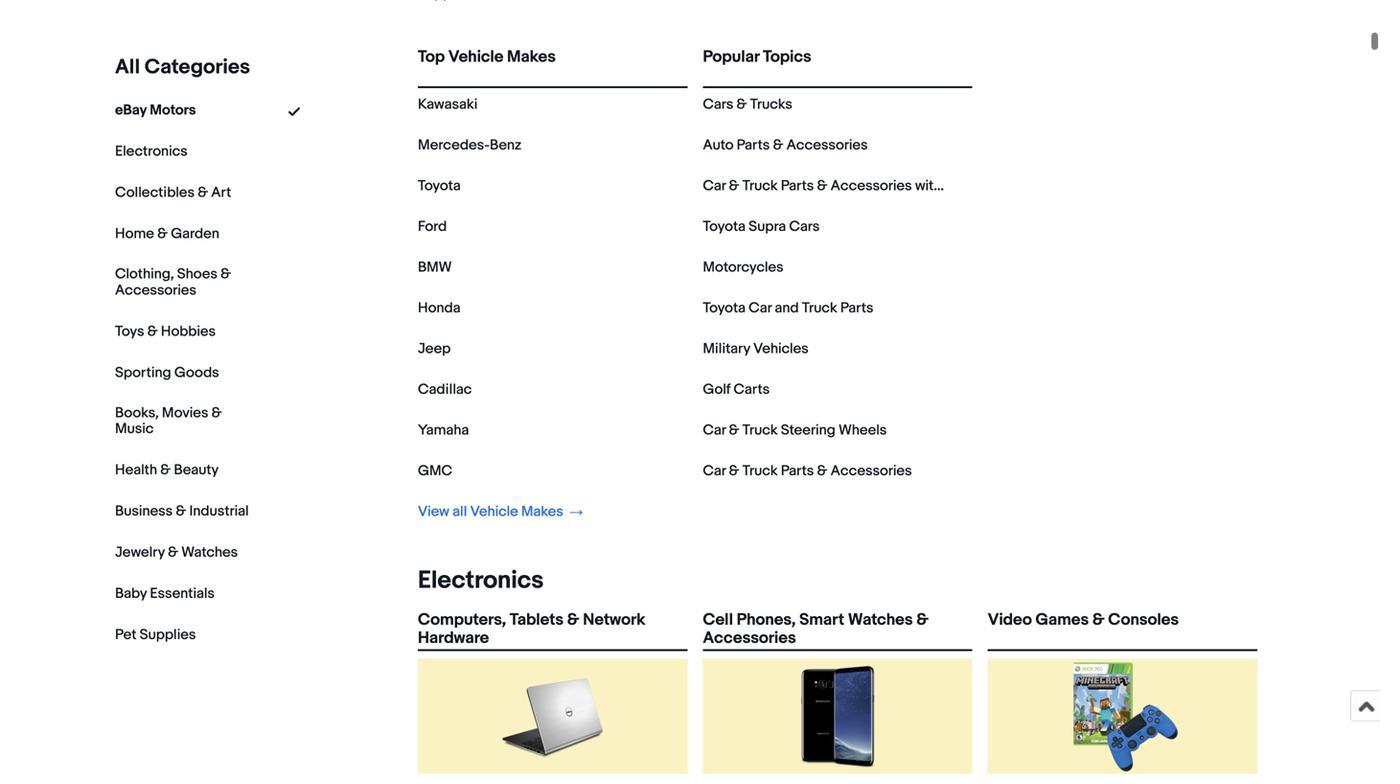 Task type: locate. For each thing, give the bounding box(es) containing it.
electronics up the computers,
[[418, 566, 544, 596]]

0 vertical spatial toyota
[[418, 177, 461, 195]]

parts
[[737, 137, 770, 154], [781, 177, 814, 195], [841, 300, 874, 317], [781, 463, 814, 480]]

0 horizontal spatial electronics
[[115, 143, 188, 160]]

1 vertical spatial electronics link
[[410, 566, 544, 596]]

hardware
[[418, 629, 489, 649]]

& down steering on the bottom right of the page
[[817, 463, 828, 480]]

1 vertical spatial cars
[[789, 218, 820, 235]]

makes right the all at left
[[521, 503, 564, 521]]

watches down the industrial at the bottom left of page
[[181, 544, 238, 561]]

toyota for toyota "link" at the left
[[418, 177, 461, 195]]

& left art
[[198, 184, 208, 201]]

& right tablets
[[567, 610, 579, 630]]

car for car & truck parts & accessories
[[703, 463, 726, 480]]

parts down auto parts & accessories
[[781, 177, 814, 195]]

& inside books, movies & music
[[212, 404, 222, 422]]

smart
[[799, 610, 845, 630]]

pet supplies link
[[115, 627, 196, 644]]

2 vertical spatial toyota
[[703, 300, 746, 317]]

accessories left 'smart'
[[703, 629, 796, 649]]

toyota up military
[[703, 300, 746, 317]]

books, movies & music
[[115, 404, 222, 438]]

cars up auto
[[703, 96, 734, 113]]

& right toys
[[147, 323, 158, 340]]

golf carts link
[[703, 381, 770, 398]]

cars
[[703, 96, 734, 113], [789, 218, 820, 235]]

watches right 'smart'
[[848, 610, 913, 630]]

hobbies
[[161, 323, 216, 340]]

sporting goods link
[[115, 364, 219, 381]]

watches inside cell phones, smart watches & accessories
[[848, 610, 913, 630]]

accessories up toys & hobbies
[[115, 282, 196, 299]]

business & industrial
[[115, 503, 249, 520]]

toyota left supra
[[703, 218, 746, 235]]

truck up toyota supra cars
[[743, 177, 778, 195]]

beauty
[[174, 462, 219, 479]]

collectibles
[[115, 184, 195, 201]]

& right shoes
[[221, 266, 231, 283]]

toyota link
[[418, 177, 461, 195]]

baby essentials link
[[115, 585, 215, 603]]

1 horizontal spatial watches
[[848, 610, 913, 630]]

& down trucks
[[773, 137, 784, 154]]

0 vertical spatial watches
[[181, 544, 238, 561]]

computers, tablets & network hardware
[[418, 610, 646, 649]]

benz
[[490, 137, 522, 154]]

clothing,
[[115, 266, 174, 283]]

kawasaki link
[[418, 96, 478, 113]]

supplies
[[140, 627, 196, 644]]

phones,
[[737, 610, 796, 630]]

0 horizontal spatial cars
[[703, 96, 734, 113]]

accessories for cell phones, smart watches & accessories
[[703, 629, 796, 649]]

bmw link
[[418, 259, 452, 276]]

jewelry
[[115, 544, 165, 561]]

movies
[[162, 404, 208, 422]]

& right movies
[[212, 404, 222, 422]]

& right health
[[160, 462, 171, 479]]

electronics
[[115, 143, 188, 160], [418, 566, 544, 596]]

truck
[[743, 177, 778, 195], [802, 300, 837, 317], [743, 422, 778, 439], [743, 463, 778, 480]]

motors
[[150, 102, 196, 119]]

& left video
[[917, 610, 929, 630]]

electronics link up collectibles
[[115, 143, 188, 160]]

accessories inside cell phones, smart watches & accessories
[[703, 629, 796, 649]]

toys & hobbies
[[115, 323, 216, 340]]

collectibles & art
[[115, 184, 231, 201]]

yamaha link
[[418, 422, 469, 439]]

vehicle right top
[[448, 47, 504, 67]]

watches
[[181, 544, 238, 561], [848, 610, 913, 630]]

auto parts & accessories link
[[703, 137, 868, 154]]

toyota car and truck parts
[[703, 300, 874, 317]]

pet
[[115, 627, 136, 644]]

car & truck parts & accessories
[[703, 463, 912, 480]]

cars right supra
[[789, 218, 820, 235]]

toyota up ford
[[418, 177, 461, 195]]

0 vertical spatial electronics
[[115, 143, 188, 160]]

toyota supra cars link
[[703, 218, 820, 235]]

toyota
[[418, 177, 461, 195], [703, 218, 746, 235], [703, 300, 746, 317]]

& inside clothing, shoes & accessories
[[221, 266, 231, 283]]

kawasaki
[[418, 96, 478, 113]]

1 horizontal spatial electronics
[[418, 566, 544, 596]]

& right jewelry
[[168, 544, 178, 561]]

car for car & truck steering wheels
[[703, 422, 726, 439]]

1 horizontal spatial electronics link
[[410, 566, 544, 596]]

accessories left without
[[831, 177, 912, 195]]

0 vertical spatial electronics link
[[115, 143, 188, 160]]

vehicle
[[448, 47, 504, 67], [470, 503, 518, 521]]

mercedes-benz
[[418, 137, 522, 154]]

golf
[[703, 381, 731, 398]]

sporting
[[115, 364, 171, 381]]

truck right and
[[802, 300, 837, 317]]

shoes
[[177, 266, 218, 283]]

& right home
[[157, 225, 168, 243]]

0 horizontal spatial watches
[[181, 544, 238, 561]]

electronics link up the computers,
[[410, 566, 544, 596]]

car & truck parts & accessories without performance part link
[[703, 177, 1079, 195]]

toyota supra cars
[[703, 218, 820, 235]]

1 horizontal spatial cars
[[789, 218, 820, 235]]

truck down carts at right
[[743, 422, 778, 439]]

network
[[583, 610, 646, 630]]

1 vertical spatial watches
[[848, 610, 913, 630]]

jeep
[[418, 340, 451, 358]]

1 vertical spatial electronics
[[418, 566, 544, 596]]

clothing, shoes & accessories link
[[115, 266, 249, 299]]

gmc
[[418, 463, 452, 480]]

& inside cell phones, smart watches & accessories
[[917, 610, 929, 630]]

electronics up collectibles
[[115, 143, 188, 160]]

truck down "car & truck steering wheels" link
[[743, 463, 778, 480]]

pet supplies
[[115, 627, 196, 644]]

auto
[[703, 137, 734, 154]]

cell
[[703, 610, 733, 630]]

video games & consoles
[[988, 610, 1179, 630]]

car & truck parts & accessories link
[[703, 463, 912, 480]]

truck for car & truck parts & accessories without performance part
[[743, 177, 778, 195]]

games
[[1036, 610, 1089, 630]]

cars & trucks
[[703, 96, 793, 113]]

accessories down wheels
[[831, 463, 912, 480]]

honda
[[418, 300, 461, 317]]

car
[[703, 177, 726, 195], [749, 300, 772, 317], [703, 422, 726, 439], [703, 463, 726, 480]]

vehicle right the all at left
[[470, 503, 518, 521]]

makes up benz in the left of the page
[[507, 47, 556, 67]]

and
[[775, 300, 799, 317]]

all categories
[[115, 55, 250, 80]]

parts down "car & truck steering wheels" link
[[781, 463, 814, 480]]

home
[[115, 225, 154, 243]]

car & truck steering wheels link
[[703, 422, 887, 439]]

mercedes-
[[418, 137, 490, 154]]

jeep link
[[418, 340, 451, 358]]

tablets
[[510, 610, 564, 630]]

computers, tablets & network hardware link
[[418, 610, 688, 649]]

accessories
[[787, 137, 868, 154], [831, 177, 912, 195], [115, 282, 196, 299], [831, 463, 912, 480], [703, 629, 796, 649]]

1 vertical spatial toyota
[[703, 218, 746, 235]]



Task type: vqa. For each thing, say whether or not it's contained in the screenshot.
the leftmost 'electronics'
yes



Task type: describe. For each thing, give the bounding box(es) containing it.
performance
[[966, 177, 1050, 195]]

& inside computers, tablets & network hardware
[[567, 610, 579, 630]]

ford link
[[418, 218, 447, 235]]

mercedes-benz link
[[418, 137, 522, 154]]

view
[[418, 503, 449, 521]]

consoles
[[1109, 610, 1179, 630]]

cadillac link
[[418, 381, 472, 398]]

cell phones, smart watches & accessories image
[[780, 659, 895, 774]]

accessories down trucks
[[787, 137, 868, 154]]

garden
[[171, 225, 219, 243]]

essentials
[[150, 585, 215, 603]]

jewelry & watches link
[[115, 544, 238, 561]]

truck for car & truck parts & accessories
[[743, 463, 778, 480]]

0 vertical spatial cars
[[703, 96, 734, 113]]

goods
[[174, 364, 219, 381]]

cell phones, smart watches & accessories
[[703, 610, 929, 649]]

health & beauty
[[115, 462, 219, 479]]

all
[[453, 503, 467, 521]]

categories
[[145, 55, 250, 80]]

honda link
[[418, 300, 461, 317]]

military vehicles
[[703, 340, 809, 358]]

art
[[211, 184, 231, 201]]

1 vertical spatial makes
[[521, 503, 564, 521]]

supra
[[749, 218, 786, 235]]

ford
[[418, 218, 447, 235]]

& down auto
[[729, 177, 740, 195]]

toys
[[115, 323, 144, 340]]

parts right auto
[[737, 137, 770, 154]]

home & garden link
[[115, 225, 219, 243]]

business & industrial link
[[115, 503, 249, 520]]

computers, tablets & network hardware image
[[495, 659, 610, 774]]

toyota car and truck parts link
[[703, 300, 874, 317]]

military vehicles link
[[703, 340, 809, 358]]

top
[[418, 47, 445, 67]]

& down auto parts & accessories
[[817, 177, 828, 195]]

books,
[[115, 404, 159, 422]]

video
[[988, 610, 1032, 630]]

view all vehicle makes link
[[418, 503, 583, 521]]

toys & hobbies link
[[115, 323, 216, 340]]

& down the car & truck steering wheels
[[729, 463, 740, 480]]

baby
[[115, 585, 147, 603]]

clothing, shoes & accessories
[[115, 266, 231, 299]]

home & garden
[[115, 225, 219, 243]]

ebay
[[115, 102, 147, 119]]

collectibles & art link
[[115, 184, 231, 201]]

0 vertical spatial vehicle
[[448, 47, 504, 67]]

auto parts & accessories
[[703, 137, 868, 154]]

view all vehicle makes
[[418, 503, 567, 521]]

books, movies & music link
[[115, 404, 249, 438]]

cadillac
[[418, 381, 472, 398]]

topics
[[763, 47, 812, 67]]

bmw
[[418, 259, 452, 276]]

health
[[115, 462, 157, 479]]

motorcycles
[[703, 259, 784, 276]]

toyota for toyota supra cars
[[703, 218, 746, 235]]

golf carts
[[703, 381, 770, 398]]

vehicles
[[753, 340, 809, 358]]

accessories for car & truck parts & accessories without performance part
[[831, 177, 912, 195]]

parts right and
[[841, 300, 874, 317]]

industrial
[[189, 503, 249, 520]]

car & truck steering wheels
[[703, 422, 887, 439]]

0 horizontal spatial electronics link
[[115, 143, 188, 160]]

accessories for car & truck parts & accessories
[[831, 463, 912, 480]]

yamaha
[[418, 422, 469, 439]]

& right business
[[176, 503, 186, 520]]

video games & consoles image
[[1065, 659, 1180, 774]]

& right games
[[1093, 610, 1105, 630]]

0 vertical spatial makes
[[507, 47, 556, 67]]

carts
[[734, 381, 770, 398]]

without
[[915, 177, 963, 195]]

jewelry & watches
[[115, 544, 238, 561]]

truck for car & truck steering wheels
[[743, 422, 778, 439]]

baby essentials
[[115, 585, 215, 603]]

popular topics
[[703, 47, 812, 67]]

motorcycles link
[[703, 259, 784, 276]]

health & beauty link
[[115, 462, 219, 479]]

part
[[1053, 177, 1079, 195]]

popular
[[703, 47, 760, 67]]

accessories inside clothing, shoes & accessories
[[115, 282, 196, 299]]

toyota for toyota car and truck parts
[[703, 300, 746, 317]]

sporting goods
[[115, 364, 219, 381]]

computers,
[[418, 610, 506, 630]]

& down golf carts
[[729, 422, 740, 439]]

trucks
[[750, 96, 793, 113]]

car for car & truck parts & accessories without performance part
[[703, 177, 726, 195]]

& left trucks
[[737, 96, 747, 113]]

1 vertical spatial vehicle
[[470, 503, 518, 521]]

cell phones, smart watches & accessories link
[[703, 610, 973, 649]]

gmc link
[[418, 463, 452, 480]]



